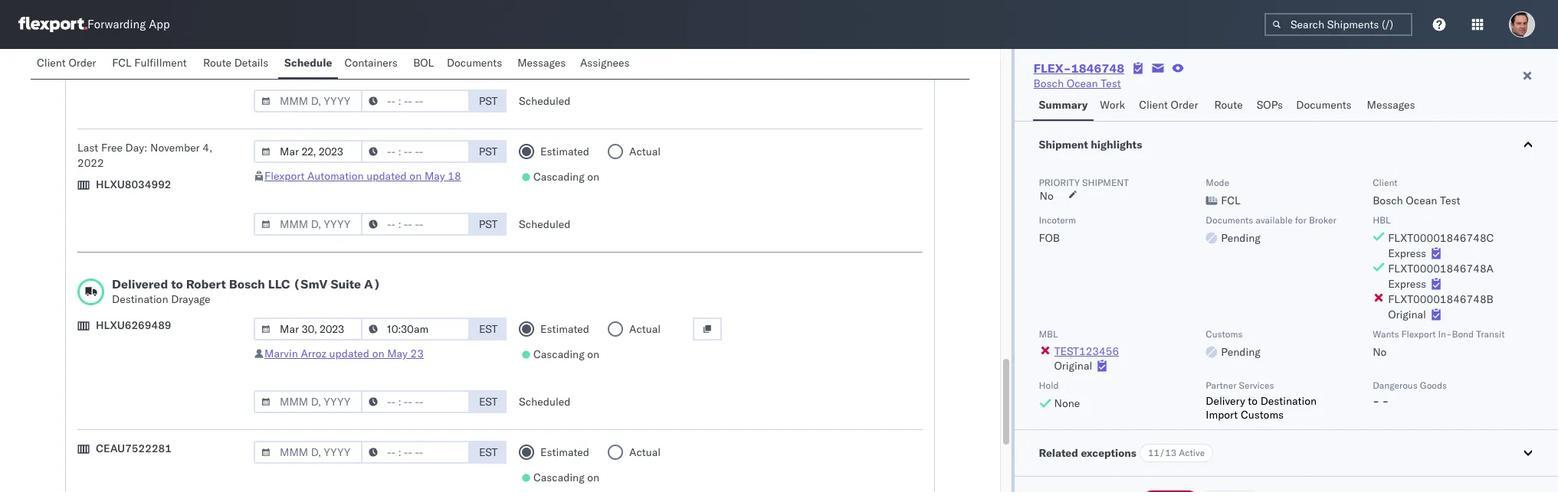 Task type: vqa. For each thing, say whether or not it's contained in the screenshot.
confirm pickup from los angeles, ca link
no



Task type: locate. For each thing, give the bounding box(es) containing it.
0 horizontal spatial messages
[[518, 56, 566, 70]]

1 vertical spatial messages
[[1367, 98, 1415, 112]]

express
[[1388, 247, 1427, 261], [1388, 277, 1427, 291]]

pending for documents available for broker
[[1221, 231, 1261, 245]]

destination inside delivered to robert bosch llc (smv suite a) destination drayage
[[112, 293, 168, 307]]

-- : -- -- text field down bol button
[[361, 90, 470, 113]]

documents right bol button
[[447, 56, 502, 70]]

1 vertical spatial bosch
[[1373, 194, 1403, 208]]

flexport
[[265, 169, 305, 183], [1402, 329, 1436, 340]]

on
[[587, 47, 600, 61], [410, 169, 422, 183], [587, 170, 600, 184], [372, 347, 384, 361], [587, 348, 600, 362], [587, 471, 600, 485]]

0 horizontal spatial to
[[171, 277, 183, 292]]

2 est from the top
[[479, 396, 498, 409]]

to
[[171, 277, 183, 292], [1248, 395, 1258, 409]]

client right work button
[[1139, 98, 1168, 112]]

2 scheduled from the top
[[519, 218, 571, 231]]

updated right the automation
[[367, 169, 407, 183]]

november
[[150, 141, 200, 155]]

2 vertical spatial estimated
[[540, 446, 589, 460]]

1 express from the top
[[1388, 247, 1427, 261]]

0 vertical spatial client order
[[37, 56, 96, 70]]

to up "drayage"
[[171, 277, 183, 292]]

messages for the leftmost messages button
[[518, 56, 566, 70]]

no down the wants
[[1373, 346, 1387, 359]]

1 vertical spatial pst
[[479, 145, 498, 159]]

estimated for est
[[540, 323, 589, 336]]

day:
[[125, 141, 148, 155]]

1 actual from the top
[[629, 145, 661, 159]]

1 vertical spatial -- : -- -- text field
[[361, 391, 470, 414]]

0 vertical spatial test
[[1101, 77, 1121, 90]]

actual for pst
[[629, 145, 661, 159]]

bosch inside delivered to robert bosch llc (smv suite a) destination drayage
[[229, 277, 265, 292]]

3 mmm d, yyyy text field from the top
[[254, 213, 363, 236]]

0 vertical spatial order
[[69, 56, 96, 70]]

1 vertical spatial client order
[[1139, 98, 1198, 112]]

1 vertical spatial may
[[387, 347, 408, 361]]

updated
[[367, 169, 407, 183], [329, 347, 369, 361]]

2 vertical spatial actual
[[629, 446, 661, 460]]

client order button
[[31, 49, 106, 79], [1133, 91, 1208, 121]]

1 vertical spatial updated
[[329, 347, 369, 361]]

-- : -- -- text field
[[361, 90, 470, 113], [361, 213, 470, 236], [361, 318, 470, 341]]

client up hbl
[[1373, 177, 1398, 189]]

0 horizontal spatial fcl
[[112, 56, 132, 70]]

bol button
[[407, 49, 441, 79]]

0 horizontal spatial may
[[387, 347, 408, 361]]

1 vertical spatial est
[[479, 396, 498, 409]]

1 horizontal spatial messages
[[1367, 98, 1415, 112]]

assignees button
[[574, 49, 639, 79]]

shipment highlights
[[1039, 138, 1142, 152]]

1 vertical spatial test
[[1440, 194, 1461, 208]]

documents
[[447, 56, 502, 70], [1296, 98, 1352, 112], [1206, 215, 1253, 226]]

0 vertical spatial messages button
[[511, 49, 574, 79]]

pending for customs
[[1221, 346, 1261, 359]]

0 vertical spatial to
[[171, 277, 183, 292]]

0 vertical spatial original
[[1388, 308, 1426, 322]]

2 vertical spatial client
[[1373, 177, 1398, 189]]

fcl
[[112, 56, 132, 70], [1221, 194, 1241, 208]]

1 pst from the top
[[479, 94, 498, 108]]

customs down services
[[1241, 409, 1284, 422]]

documents for left documents button
[[447, 56, 502, 70]]

route left the details
[[203, 56, 232, 70]]

mmm d, yyyy text field down arroz
[[254, 391, 363, 414]]

0 horizontal spatial -
[[1373, 395, 1380, 409]]

0 vertical spatial pending
[[1221, 231, 1261, 245]]

2 -- : -- -- text field from the top
[[361, 391, 470, 414]]

goods
[[1420, 380, 1447, 392]]

1 vertical spatial order
[[1171, 98, 1198, 112]]

3 actual from the top
[[629, 446, 661, 460]]

no down the priority
[[1040, 189, 1054, 203]]

1 horizontal spatial destination
[[1261, 395, 1317, 409]]

mmm d, yyyy text field up the automation
[[254, 140, 363, 163]]

2 vertical spatial bosch
[[229, 277, 265, 292]]

customs up the partner
[[1206, 329, 1243, 340]]

1 horizontal spatial documents button
[[1290, 91, 1361, 121]]

shipment
[[1082, 177, 1129, 189]]

original
[[1388, 308, 1426, 322], [1054, 359, 1092, 373]]

0 vertical spatial flexport
[[265, 169, 305, 183]]

2 mmm d, yyyy text field from the top
[[254, 442, 363, 464]]

1 horizontal spatial fcl
[[1221, 194, 1241, 208]]

drayage
[[171, 293, 210, 307]]

client
[[37, 56, 66, 70], [1139, 98, 1168, 112], [1373, 177, 1398, 189]]

assignees
[[580, 56, 630, 70]]

client order button right work
[[1133, 91, 1208, 121]]

updated for arroz
[[329, 347, 369, 361]]

original down 'test123456'
[[1054, 359, 1092, 373]]

order down "forwarding app" link on the top of page
[[69, 56, 96, 70]]

transit
[[1476, 329, 1505, 340]]

shipment highlights button
[[1014, 122, 1558, 168]]

1 horizontal spatial test
[[1440, 194, 1461, 208]]

1 horizontal spatial flexport
[[1402, 329, 1436, 340]]

pending down "documents available for broker"
[[1221, 231, 1261, 245]]

1 horizontal spatial route
[[1214, 98, 1243, 112]]

1 vertical spatial destination
[[1261, 395, 1317, 409]]

destination down services
[[1261, 395, 1317, 409]]

ocean
[[1067, 77, 1098, 90], [1406, 194, 1437, 208]]

1 vertical spatial actual
[[629, 323, 661, 336]]

flexport inside the wants flexport in-bond transit no
[[1402, 329, 1436, 340]]

1 estimated from the top
[[540, 145, 589, 159]]

1846748
[[1071, 61, 1125, 76]]

1 vertical spatial -- : -- -- text field
[[361, 213, 470, 236]]

1 horizontal spatial documents
[[1206, 215, 1253, 226]]

1 horizontal spatial client
[[1139, 98, 1168, 112]]

updated right arroz
[[329, 347, 369, 361]]

0 horizontal spatial ocean
[[1067, 77, 1098, 90]]

route button
[[1208, 91, 1251, 121]]

1 vertical spatial route
[[1214, 98, 1243, 112]]

mmm d, yyyy text field down the automation
[[254, 213, 363, 236]]

fcl down mode
[[1221, 194, 1241, 208]]

route details button
[[197, 49, 278, 79]]

test down 1846748 at right top
[[1101, 77, 1121, 90]]

1 mmm d, yyyy text field from the top
[[254, 90, 363, 113]]

marvin arroz updated on may 23 button
[[265, 347, 424, 361]]

0 vertical spatial -- : -- -- text field
[[361, 140, 470, 163]]

mmm d, yyyy text field for 3rd -- : -- -- text box from the bottom of the page
[[254, 90, 363, 113]]

bosch left llc
[[229, 277, 265, 292]]

0 vertical spatial destination
[[112, 293, 168, 307]]

priority shipment
[[1039, 177, 1129, 189]]

1 vertical spatial scheduled
[[519, 218, 571, 231]]

client order button down flexport. image at the left
[[31, 49, 106, 79]]

1 vertical spatial fcl
[[1221, 194, 1241, 208]]

app
[[149, 17, 170, 32]]

fcl left the fulfillment
[[112, 56, 132, 70]]

2 - from the left
[[1382, 395, 1389, 409]]

highlights
[[1091, 138, 1142, 152]]

1 vertical spatial express
[[1388, 277, 1427, 291]]

3 pst from the top
[[479, 218, 498, 231]]

flexport. image
[[18, 17, 87, 32]]

test inside client bosch ocean test incoterm fob
[[1440, 194, 1461, 208]]

2 pst from the top
[[479, 145, 498, 159]]

1 horizontal spatial original
[[1388, 308, 1426, 322]]

bosch ocean test link
[[1034, 76, 1121, 91]]

1 pending from the top
[[1221, 231, 1261, 245]]

customs
[[1206, 329, 1243, 340], [1241, 409, 1284, 422]]

0 horizontal spatial client order button
[[31, 49, 106, 79]]

documents down mode
[[1206, 215, 1253, 226]]

to down services
[[1248, 395, 1258, 409]]

details
[[234, 56, 269, 70]]

2 pending from the top
[[1221, 346, 1261, 359]]

0 vertical spatial client order button
[[31, 49, 106, 79]]

actual
[[629, 145, 661, 159], [629, 323, 661, 336], [629, 446, 661, 460]]

1 vertical spatial estimated
[[540, 323, 589, 336]]

marvin arroz updated on may 23
[[265, 347, 424, 361]]

0 vertical spatial estimated
[[540, 145, 589, 159]]

express up flxt00001846748a
[[1388, 247, 1427, 261]]

original up the wants
[[1388, 308, 1426, 322]]

may left 18
[[425, 169, 445, 183]]

route for route details
[[203, 56, 232, 70]]

flex-
[[1034, 61, 1071, 76]]

dangerous
[[1373, 380, 1418, 392]]

1 vertical spatial to
[[1248, 395, 1258, 409]]

actual for est
[[629, 323, 661, 336]]

ocean inside client bosch ocean test incoterm fob
[[1406, 194, 1437, 208]]

0 vertical spatial documents button
[[441, 49, 511, 79]]

1 vertical spatial pending
[[1221, 346, 1261, 359]]

0 horizontal spatial flexport
[[265, 169, 305, 183]]

exceptions
[[1081, 447, 1137, 461]]

destination down delivered
[[112, 293, 168, 307]]

0 vertical spatial ocean
[[1067, 77, 1098, 90]]

0 vertical spatial express
[[1388, 247, 1427, 261]]

import
[[1206, 409, 1238, 422]]

est
[[479, 323, 498, 336], [479, 396, 498, 409], [479, 446, 498, 460]]

1 horizontal spatial may
[[425, 169, 445, 183]]

MMM D, YYYY text field
[[254, 90, 363, 113], [254, 140, 363, 163], [254, 213, 363, 236], [254, 391, 363, 414]]

containers button
[[338, 49, 407, 79]]

2 horizontal spatial client
[[1373, 177, 1398, 189]]

0 horizontal spatial test
[[1101, 77, 1121, 90]]

may
[[425, 169, 445, 183], [387, 347, 408, 361]]

4 cascading from the top
[[533, 471, 585, 485]]

arroz
[[301, 347, 326, 361]]

-- : -- -- text field down 18
[[361, 213, 470, 236]]

3 cascading from the top
[[533, 348, 585, 362]]

1 vertical spatial messages button
[[1361, 91, 1424, 121]]

0 vertical spatial scheduled
[[519, 94, 571, 108]]

bosch down flex-
[[1034, 77, 1064, 90]]

4 mmm d, yyyy text field from the top
[[254, 391, 363, 414]]

18
[[448, 169, 461, 183]]

sops button
[[1251, 91, 1290, 121]]

pending up services
[[1221, 346, 1261, 359]]

-
[[1373, 395, 1380, 409], [1382, 395, 1389, 409]]

route left sops
[[1214, 98, 1243, 112]]

MMM D, YYYY text field
[[254, 318, 363, 341], [254, 442, 363, 464]]

test up flxt00001846748c
[[1440, 194, 1461, 208]]

0 vertical spatial pst
[[479, 94, 498, 108]]

for
[[1295, 215, 1307, 226]]

3 -- : -- -- text field from the top
[[361, 442, 470, 464]]

0 vertical spatial documents
[[447, 56, 502, 70]]

0 vertical spatial client
[[37, 56, 66, 70]]

updated for automation
[[367, 169, 407, 183]]

test123456
[[1054, 345, 1119, 359]]

client order right work button
[[1139, 98, 1198, 112]]

2 vertical spatial pst
[[479, 218, 498, 231]]

may for 23
[[387, 347, 408, 361]]

2 mmm d, yyyy text field from the top
[[254, 140, 363, 163]]

1 horizontal spatial ocean
[[1406, 194, 1437, 208]]

related exceptions
[[1039, 447, 1137, 461]]

0 vertical spatial mmm d, yyyy text field
[[254, 318, 363, 341]]

Search Shipments (/) text field
[[1265, 13, 1413, 36]]

1 vertical spatial customs
[[1241, 409, 1284, 422]]

2 horizontal spatial documents
[[1296, 98, 1352, 112]]

3 estimated from the top
[[540, 446, 589, 460]]

destination
[[112, 293, 168, 307], [1261, 395, 1317, 409]]

2 cascading on from the top
[[533, 170, 600, 184]]

-- : -- -- text field up the 23
[[361, 318, 470, 341]]

2 vertical spatial scheduled
[[519, 396, 571, 409]]

mmm d, yyyy text field down schedule button
[[254, 90, 363, 113]]

0 vertical spatial messages
[[518, 56, 566, 70]]

fulfillment
[[134, 56, 187, 70]]

available
[[1256, 215, 1293, 226]]

bosch inside client bosch ocean test incoterm fob
[[1373, 194, 1403, 208]]

0 horizontal spatial route
[[203, 56, 232, 70]]

last
[[77, 141, 98, 155]]

0 vertical spatial updated
[[367, 169, 407, 183]]

documents right the sops 'button'
[[1296, 98, 1352, 112]]

route
[[203, 56, 232, 70], [1214, 98, 1243, 112]]

cascading on
[[533, 47, 600, 61], [533, 170, 600, 184], [533, 348, 600, 362], [533, 471, 600, 485]]

fcl fulfillment button
[[106, 49, 197, 79]]

order left route button
[[1171, 98, 1198, 112]]

client order
[[37, 56, 96, 70], [1139, 98, 1198, 112]]

1 cascading from the top
[[533, 47, 585, 61]]

bosch up hbl
[[1373, 194, 1403, 208]]

1 vertical spatial original
[[1054, 359, 1092, 373]]

1 vertical spatial flexport
[[1402, 329, 1436, 340]]

flexport left the automation
[[265, 169, 305, 183]]

fcl fulfillment
[[112, 56, 187, 70]]

partner
[[1206, 380, 1237, 392]]

bosch
[[1034, 77, 1064, 90], [1373, 194, 1403, 208], [229, 277, 265, 292]]

ocean up flxt00001846748c
[[1406, 194, 1437, 208]]

1 scheduled from the top
[[519, 94, 571, 108]]

work button
[[1094, 91, 1133, 121]]

1 vertical spatial mmm d, yyyy text field
[[254, 442, 363, 464]]

1 vertical spatial no
[[1373, 346, 1387, 359]]

0 vertical spatial fcl
[[112, 56, 132, 70]]

2 estimated from the top
[[540, 323, 589, 336]]

no
[[1040, 189, 1054, 203], [1373, 346, 1387, 359]]

pst for 2nd -- : -- -- text box
[[479, 218, 498, 231]]

3 scheduled from the top
[[519, 396, 571, 409]]

1 vertical spatial client order button
[[1133, 91, 1208, 121]]

3 cascading on from the top
[[533, 348, 600, 362]]

0 vertical spatial -- : -- -- text field
[[361, 90, 470, 113]]

fcl inside button
[[112, 56, 132, 70]]

2 express from the top
[[1388, 277, 1427, 291]]

0 vertical spatial may
[[425, 169, 445, 183]]

flexport left in-
[[1402, 329, 1436, 340]]

1 vertical spatial ocean
[[1406, 194, 1437, 208]]

ocean down flex-1846748
[[1067, 77, 1098, 90]]

1 horizontal spatial to
[[1248, 395, 1258, 409]]

0 vertical spatial route
[[203, 56, 232, 70]]

client down flexport. image at the left
[[37, 56, 66, 70]]

2 vertical spatial est
[[479, 446, 498, 460]]

client order down flexport. image at the left
[[37, 56, 96, 70]]

2 vertical spatial -- : -- -- text field
[[361, 442, 470, 464]]

0 horizontal spatial order
[[69, 56, 96, 70]]

2 actual from the top
[[629, 323, 661, 336]]

-- : -- -- text field
[[361, 140, 470, 163], [361, 391, 470, 414], [361, 442, 470, 464]]

wants flexport in-bond transit no
[[1373, 329, 1505, 359]]

in-
[[1438, 329, 1452, 340]]

0 vertical spatial est
[[479, 323, 498, 336]]

express up flxt00001846748b on the bottom of page
[[1388, 277, 1427, 291]]

bond
[[1452, 329, 1474, 340]]

express for flxt00001846748a
[[1388, 277, 1427, 291]]

documents button right the bol
[[441, 49, 511, 79]]

may left the 23
[[387, 347, 408, 361]]

1 vertical spatial documents
[[1296, 98, 1352, 112]]

0 horizontal spatial destination
[[112, 293, 168, 307]]

11/13
[[1148, 448, 1177, 459]]

messages button
[[511, 49, 574, 79], [1361, 91, 1424, 121]]

free
[[101, 141, 123, 155]]

documents button up shipment highlights button
[[1290, 91, 1361, 121]]



Task type: describe. For each thing, give the bounding box(es) containing it.
0 horizontal spatial original
[[1054, 359, 1092, 373]]

broker
[[1309, 215, 1337, 226]]

scheduled for pst
[[519, 218, 571, 231]]

partner services delivery to destination import customs
[[1206, 380, 1317, 422]]

0 horizontal spatial client order
[[37, 56, 96, 70]]

(smv
[[293, 277, 328, 292]]

work
[[1100, 98, 1125, 112]]

route for route
[[1214, 98, 1243, 112]]

may for 18
[[425, 169, 445, 183]]

forwarding
[[87, 17, 146, 32]]

fcl for fcl
[[1221, 194, 1241, 208]]

flxt00001846748c
[[1388, 231, 1494, 245]]

1 - from the left
[[1373, 395, 1380, 409]]

dangerous goods - -
[[1373, 380, 1447, 409]]

forwarding app
[[87, 17, 170, 32]]

1 -- : -- -- text field from the top
[[361, 140, 470, 163]]

shipment
[[1039, 138, 1088, 152]]

0 horizontal spatial messages button
[[511, 49, 574, 79]]

fob
[[1039, 231, 1060, 245]]

services
[[1239, 380, 1274, 392]]

route details
[[203, 56, 269, 70]]

messages for the rightmost messages button
[[1367, 98, 1415, 112]]

schedule button
[[278, 49, 338, 79]]

1 horizontal spatial client order button
[[1133, 91, 1208, 121]]

0 horizontal spatial documents button
[[441, 49, 511, 79]]

incoterm
[[1039, 215, 1076, 226]]

delivery
[[1206, 395, 1245, 409]]

2 -- : -- -- text field from the top
[[361, 213, 470, 236]]

bosch ocean test
[[1034, 77, 1121, 90]]

1 vertical spatial client
[[1139, 98, 1168, 112]]

client inside client bosch ocean test incoterm fob
[[1373, 177, 1398, 189]]

ceau7522281
[[96, 442, 172, 456]]

robert
[[186, 277, 226, 292]]

delivered
[[112, 277, 168, 292]]

hlxu8034992
[[96, 178, 171, 192]]

estimated for pst
[[540, 145, 589, 159]]

flexport automation updated on may 18 button
[[265, 169, 461, 183]]

1 mmm d, yyyy text field from the top
[[254, 318, 363, 341]]

summary
[[1039, 98, 1088, 112]]

summary button
[[1033, 91, 1094, 121]]

last free day: november 4, 2022
[[77, 141, 213, 170]]

mmm d, yyyy text field for 2nd -- : -- -- text field from the top
[[254, 391, 363, 414]]

hlxu6269489
[[96, 319, 171, 333]]

a)
[[364, 277, 381, 292]]

schedule
[[284, 56, 332, 70]]

none
[[1054, 397, 1080, 411]]

flxt00001846748b
[[1388, 293, 1494, 307]]

delivered to robert bosch llc (smv suite a) destination drayage
[[112, 277, 381, 307]]

bol
[[413, 56, 434, 70]]

2022
[[77, 156, 104, 170]]

forwarding app link
[[18, 17, 170, 32]]

to inside delivered to robert bosch llc (smv suite a) destination drayage
[[171, 277, 183, 292]]

priority
[[1039, 177, 1080, 189]]

pst for 3rd -- : -- -- text box from the bottom of the page
[[479, 94, 498, 108]]

2 cascading from the top
[[533, 170, 585, 184]]

23
[[410, 347, 424, 361]]

1 cascading on from the top
[[533, 47, 600, 61]]

containers
[[345, 56, 398, 70]]

automation
[[307, 169, 364, 183]]

1 -- : -- -- text field from the top
[[361, 90, 470, 113]]

llc
[[268, 277, 290, 292]]

flxt00001846748a
[[1388, 262, 1494, 276]]

0 horizontal spatial client
[[37, 56, 66, 70]]

express for flxt00001846748c
[[1388, 247, 1427, 261]]

flex-1846748 link
[[1034, 61, 1125, 76]]

documents for documents button to the bottom
[[1296, 98, 1352, 112]]

test123456 button
[[1054, 345, 1119, 359]]

1 horizontal spatial client order
[[1139, 98, 1198, 112]]

1 vertical spatial documents button
[[1290, 91, 1361, 121]]

no inside the wants flexport in-bond transit no
[[1373, 346, 1387, 359]]

11/13 active
[[1148, 448, 1205, 459]]

marvin
[[265, 347, 298, 361]]

3 est from the top
[[479, 446, 498, 460]]

1 est from the top
[[479, 323, 498, 336]]

to inside the partner services delivery to destination import customs
[[1248, 395, 1258, 409]]

0 vertical spatial customs
[[1206, 329, 1243, 340]]

mmm d, yyyy text field for 2nd -- : -- -- text box
[[254, 213, 363, 236]]

4 cascading on from the top
[[533, 471, 600, 485]]

flex-1846748
[[1034, 61, 1125, 76]]

hbl
[[1373, 215, 1391, 226]]

mbl
[[1039, 329, 1058, 340]]

fcl for fcl fulfillment
[[112, 56, 132, 70]]

wants
[[1373, 329, 1399, 340]]

sops
[[1257, 98, 1283, 112]]

pst for 1st -- : -- -- text field from the top of the page
[[479, 145, 498, 159]]

active
[[1179, 448, 1205, 459]]

flexport automation updated on may 18
[[265, 169, 461, 183]]

3 -- : -- -- text field from the top
[[361, 318, 470, 341]]

mode
[[1206, 177, 1230, 189]]

documents for documents available for broker
[[1206, 215, 1253, 226]]

client bosch ocean test incoterm fob
[[1039, 177, 1461, 245]]

documents available for broker
[[1206, 215, 1337, 226]]

suite
[[331, 277, 361, 292]]

mmm d, yyyy text field for 1st -- : -- -- text field from the top of the page
[[254, 140, 363, 163]]

4,
[[203, 141, 213, 155]]

1 horizontal spatial messages button
[[1361, 91, 1424, 121]]

destination inside the partner services delivery to destination import customs
[[1261, 395, 1317, 409]]

customs inside the partner services delivery to destination import customs
[[1241, 409, 1284, 422]]

0 vertical spatial no
[[1040, 189, 1054, 203]]

scheduled for est
[[519, 396, 571, 409]]

1 horizontal spatial bosch
[[1034, 77, 1064, 90]]

hold
[[1039, 380, 1059, 392]]

related
[[1039, 447, 1078, 461]]



